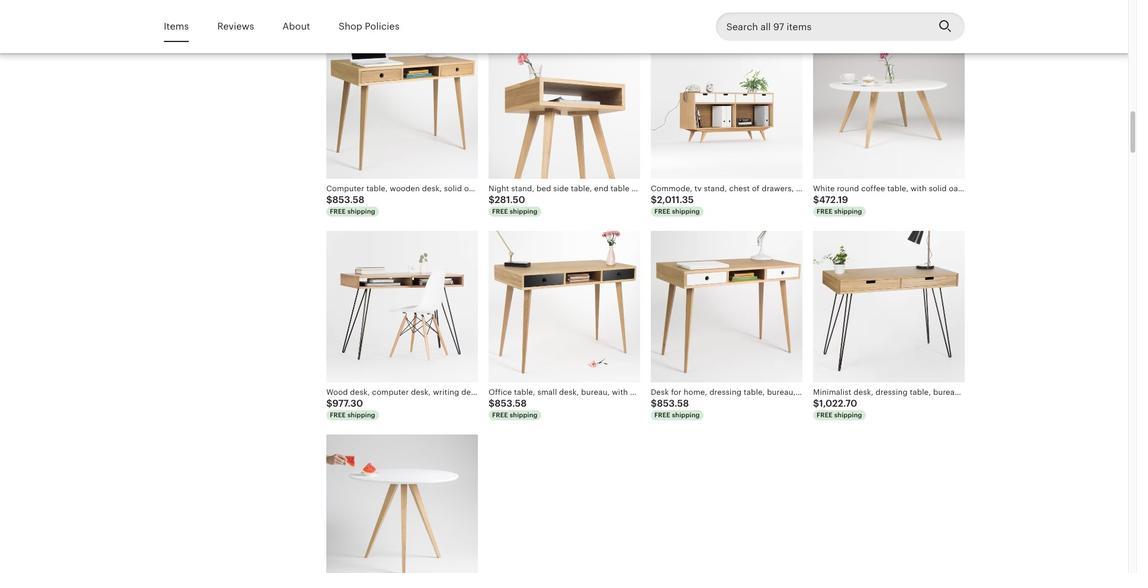 Task type: locate. For each thing, give the bounding box(es) containing it.
$ 853.58 free shipping for office table, small desk, bureau, with black drawers, mid century modern, oak wood, customized size and finish image
[[489, 398, 538, 419]]

computer table, wooden desk, solid oak wood, dressing table, with storage, mid century modern; ; limited-time offer: free & fast shipping image
[[326, 27, 478, 179]]

free for desk for home, dressing table, bureau, with white drawers, oak wood, scandinavian design, mid century modern image
[[654, 412, 670, 419]]

solid
[[929, 184, 947, 193]]

853.58
[[332, 194, 364, 206], [495, 398, 527, 410], [657, 398, 689, 410]]

977.30
[[332, 398, 363, 410]]

2 horizontal spatial $ 853.58 free shipping
[[651, 398, 700, 419]]

office table, small desk, bureau, with black drawers, mid century modern, oak wood, customized size and finish image
[[489, 231, 640, 383]]

shipping inside "white round coffee table, with solid oak legs, scandinavian design $ 472.19 free shipping"
[[834, 208, 862, 215]]

round white table, dining table, with solid oak legs image
[[326, 435, 478, 574]]

reviews link
[[217, 13, 254, 40]]

$ 853.58 free shipping
[[326, 194, 375, 215], [489, 398, 538, 419], [651, 398, 700, 419]]

free inside the $ 1,022.70 free shipping
[[817, 412, 833, 419]]

commode, tv stand, chest of drawers, credenza, dresser, filing cabinet, mid century modern image
[[651, 27, 803, 179]]

round
[[837, 184, 859, 193]]

$ 977.30 free shipping
[[326, 398, 375, 419]]

853.58 for office table, small desk, bureau, with black drawers, mid century modern, oak wood, customized size and finish image
[[495, 398, 527, 410]]

design
[[1036, 184, 1061, 193]]

about link
[[283, 13, 310, 40]]

free inside $ 977.30 free shipping
[[330, 412, 346, 419]]

white round coffee table, with solid oak legs, scandinavian design image
[[813, 27, 965, 179]]

853.58 for desk for home, dressing table, bureau, with white drawers, oak wood, scandinavian design, mid century modern image
[[657, 398, 689, 410]]

free inside $ 281.50 free shipping
[[492, 208, 508, 215]]

oak
[[949, 184, 962, 193]]

$
[[326, 194, 332, 206], [489, 194, 495, 206], [651, 194, 657, 206], [813, 194, 819, 206], [326, 398, 332, 410], [489, 398, 495, 410], [651, 398, 657, 410], [813, 398, 819, 410]]

shipping inside $ 977.30 free shipping
[[347, 412, 375, 419]]

shipping inside $ 281.50 free shipping
[[510, 208, 538, 215]]

$ inside $ 2,011.35 free shipping
[[651, 194, 657, 206]]

free for computer table, wooden desk, solid oak wood, dressing table, with storage, mid century modern; ; limited-time offer: free & fast shipping image on the top of the page
[[330, 208, 346, 215]]

free inside "white round coffee table, with solid oak legs, scandinavian design $ 472.19 free shipping"
[[817, 208, 833, 215]]

legs,
[[965, 184, 982, 193]]

shipping
[[834, 4, 862, 11], [347, 208, 375, 215], [510, 208, 538, 215], [672, 208, 700, 215], [834, 208, 862, 215], [347, 412, 375, 419], [510, 412, 538, 419], [672, 412, 700, 419], [834, 412, 862, 419]]

$ for office table, small desk, bureau, with black drawers, mid century modern, oak wood, customized size and finish image
[[489, 398, 495, 410]]

with
[[911, 184, 927, 193]]

$ for minimalist desk, dressing table, bureau, small computer table, mid century modern, oak wood, steel / metal hairpin legs "image"
[[813, 398, 819, 410]]

shipping for night stand, bed side table, end table with open shelf, mid century modern, made of oak wood image
[[510, 208, 538, 215]]

reviews
[[217, 21, 254, 32]]

$ for commode, tv stand, chest of drawers, credenza, dresser, filing cabinet, mid century modern image
[[651, 194, 657, 206]]

Search all 97 items text field
[[716, 12, 929, 41]]

shipping for commode, tv stand, chest of drawers, credenza, dresser, filing cabinet, mid century modern image
[[672, 208, 700, 215]]

$ inside $ 281.50 free shipping
[[489, 194, 495, 206]]

shipping for office table, small desk, bureau, with black drawers, mid century modern, oak wood, customized size and finish image
[[510, 412, 538, 419]]

free for office table, small desk, bureau, with black drawers, mid century modern, oak wood, customized size and finish image
[[492, 412, 508, 419]]

$ for the wood desk, computer desk, writing desk, industrial desk, simple desk, minimalist desk, custom desk, mid century modern, home office desk image
[[326, 398, 332, 410]]

$ inside $ 977.30 free shipping
[[326, 398, 332, 410]]

free
[[817, 4, 833, 11], [330, 208, 346, 215], [492, 208, 508, 215], [654, 208, 670, 215], [817, 208, 833, 215], [330, 412, 346, 419], [492, 412, 508, 419], [654, 412, 670, 419], [817, 412, 833, 419]]

items
[[164, 21, 189, 32]]

shipping inside the $ 1,022.70 free shipping
[[834, 412, 862, 419]]

free inside $ 2,011.35 free shipping
[[654, 208, 670, 215]]

0 horizontal spatial 853.58
[[332, 194, 364, 206]]

$ 853.58 free shipping for desk for home, dressing table, bureau, with white drawers, oak wood, scandinavian design, mid century modern image
[[651, 398, 700, 419]]

shop policies link
[[339, 13, 400, 40]]

free for commode, tv stand, chest of drawers, credenza, dresser, filing cabinet, mid century modern image
[[654, 208, 670, 215]]

$ inside the $ 1,022.70 free shipping
[[813, 398, 819, 410]]

2,011.35
[[657, 194, 694, 206]]

2 horizontal spatial 853.58
[[657, 398, 689, 410]]

1 horizontal spatial $ 853.58 free shipping
[[489, 398, 538, 419]]

shipping for the wood desk, computer desk, writing desk, industrial desk, simple desk, minimalist desk, custom desk, mid century modern, home office desk image
[[347, 412, 375, 419]]

policies
[[365, 21, 400, 32]]

shipping for minimalist desk, dressing table, bureau, small computer table, mid century modern, oak wood, steel / metal hairpin legs "image"
[[834, 412, 862, 419]]

shipping inside $ 2,011.35 free shipping
[[672, 208, 700, 215]]

$ 1,022.70 free shipping
[[813, 398, 862, 419]]

about
[[283, 21, 310, 32]]

1 horizontal spatial 853.58
[[495, 398, 527, 410]]

0 horizontal spatial $ 853.58 free shipping
[[326, 194, 375, 215]]



Task type: describe. For each thing, give the bounding box(es) containing it.
1,022.70
[[819, 398, 858, 410]]

shop policies
[[339, 21, 400, 32]]

$ for night stand, bed side table, end table with open shelf, mid century modern, made of oak wood image
[[489, 194, 495, 206]]

shipping for desk for home, dressing table, bureau, with white drawers, oak wood, scandinavian design, mid century modern image
[[672, 412, 700, 419]]

table,
[[887, 184, 909, 193]]

472.19
[[819, 194, 848, 206]]

night stand, bed side table, end table with open shelf, mid century modern, made of oak wood image
[[489, 27, 640, 179]]

free shipping
[[817, 4, 862, 11]]

desk for home, dressing table, bureau, with white drawers, oak wood, scandinavian design, mid century modern image
[[651, 231, 803, 383]]

$ inside "white round coffee table, with solid oak legs, scandinavian design $ 472.19 free shipping"
[[813, 194, 819, 206]]

$ for computer table, wooden desk, solid oak wood, dressing table, with storage, mid century modern; ; limited-time offer: free & fast shipping image on the top of the page
[[326, 194, 332, 206]]

$ 853.58 free shipping for computer table, wooden desk, solid oak wood, dressing table, with storage, mid century modern; ; limited-time offer: free & fast shipping image on the top of the page
[[326, 194, 375, 215]]

items link
[[164, 13, 189, 40]]

shipping for computer table, wooden desk, solid oak wood, dressing table, with storage, mid century modern; ; limited-time offer: free & fast shipping image on the top of the page
[[347, 208, 375, 215]]

white round coffee table, with solid oak legs, scandinavian design $ 472.19 free shipping
[[813, 184, 1061, 215]]

white
[[813, 184, 835, 193]]

$ for desk for home, dressing table, bureau, with white drawers, oak wood, scandinavian design, mid century modern image
[[651, 398, 657, 410]]

$ 281.50 free shipping
[[489, 194, 538, 215]]

coffee
[[861, 184, 885, 193]]

wood desk, computer desk, writing desk, industrial desk, simple desk, minimalist desk, custom desk, mid century modern, home office desk image
[[326, 231, 478, 383]]

scandinavian
[[985, 184, 1034, 193]]

free for night stand, bed side table, end table with open shelf, mid century modern, made of oak wood image
[[492, 208, 508, 215]]

free for the wood desk, computer desk, writing desk, industrial desk, simple desk, minimalist desk, custom desk, mid century modern, home office desk image
[[330, 412, 346, 419]]

free for minimalist desk, dressing table, bureau, small computer table, mid century modern, oak wood, steel / metal hairpin legs "image"
[[817, 412, 833, 419]]

minimalist desk, dressing table, bureau, small computer table, mid century modern, oak wood, steel / metal hairpin legs image
[[813, 231, 965, 383]]

$ 2,011.35 free shipping
[[651, 194, 700, 215]]

shop
[[339, 21, 363, 32]]

853.58 for computer table, wooden desk, solid oak wood, dressing table, with storage, mid century modern; ; limited-time offer: free & fast shipping image on the top of the page
[[332, 194, 364, 206]]

281.50
[[495, 194, 525, 206]]



Task type: vqa. For each thing, say whether or not it's contained in the screenshot.
Desk for home, dressing table, bureau, with white drawers, oak wood, scandinavian design, mid century modern image
yes



